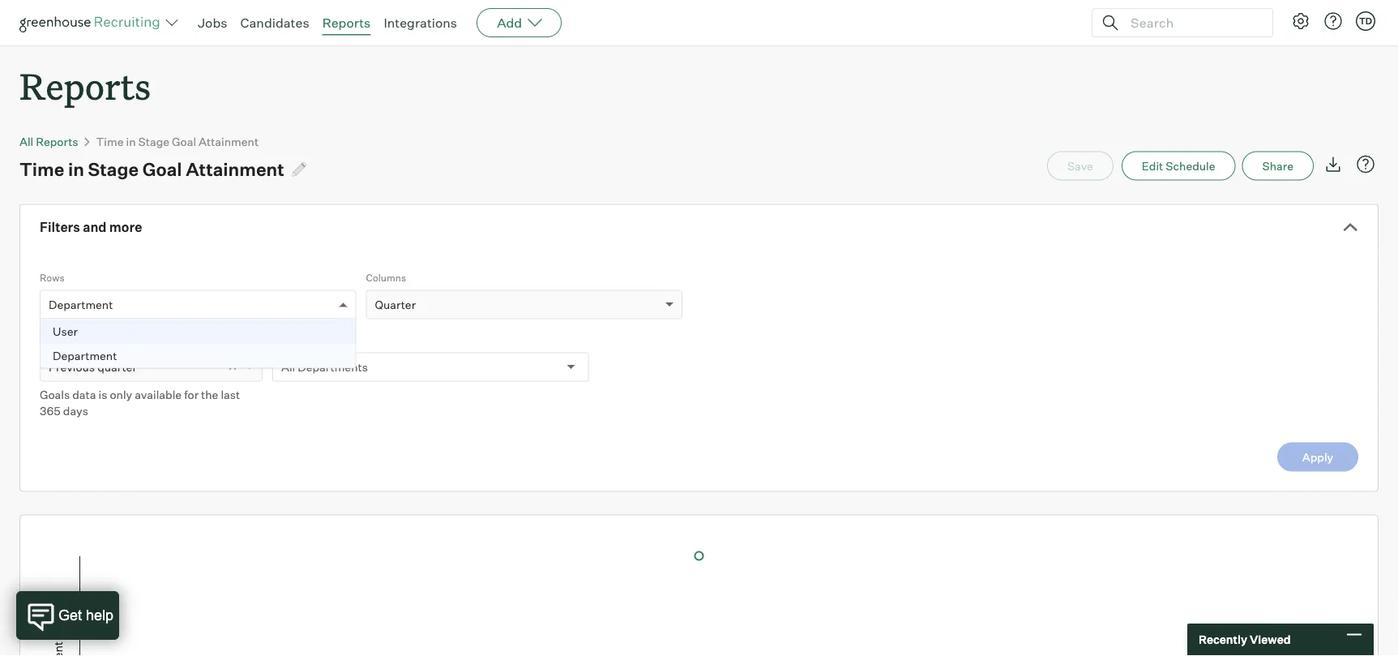 Task type: describe. For each thing, give the bounding box(es) containing it.
goals
[[40, 387, 70, 402]]

edit
[[1142, 159, 1164, 173]]

configure image
[[1292, 11, 1311, 31]]

download image
[[1324, 155, 1344, 174]]

1 horizontal spatial time
[[96, 134, 124, 149]]

department filter
[[272, 334, 354, 346]]

time in stage goal attainment link
[[96, 134, 259, 149]]

1 vertical spatial time in stage goal attainment
[[19, 158, 284, 180]]

activity date
[[40, 334, 98, 346]]

previous quarter
[[49, 360, 137, 374]]

list box containing user
[[41, 319, 356, 368]]

0 vertical spatial stage
[[138, 134, 170, 149]]

1 vertical spatial attainment
[[186, 158, 284, 180]]

integrations
[[384, 15, 457, 31]]

integrations link
[[384, 15, 457, 31]]

quarter
[[97, 360, 137, 374]]

all departments
[[281, 360, 368, 374]]

0 vertical spatial in
[[126, 134, 136, 149]]

activity
[[40, 334, 75, 346]]

department for department filter
[[272, 334, 328, 346]]

1 vertical spatial reports
[[19, 62, 151, 109]]

all for all departments
[[281, 360, 295, 374]]

recently viewed
[[1199, 633, 1291, 647]]

columns
[[366, 271, 406, 284]]

edit schedule button
[[1122, 151, 1236, 181]]

all for all reports
[[19, 134, 33, 149]]

viewed
[[1250, 633, 1291, 647]]

0 vertical spatial time in stage goal attainment
[[96, 134, 259, 149]]

candidates link
[[240, 15, 309, 31]]

×
[[228, 357, 238, 375]]

days
[[63, 404, 88, 418]]

quarter option
[[375, 297, 416, 312]]

quarter
[[375, 297, 416, 312]]

edit schedule
[[1142, 159, 1216, 173]]

share button
[[1243, 151, 1314, 181]]

date
[[77, 334, 98, 346]]

the
[[201, 387, 218, 402]]

365
[[40, 404, 61, 418]]

add
[[497, 15, 522, 31]]

more
[[109, 219, 142, 235]]

data
[[72, 387, 96, 402]]

0 horizontal spatial in
[[68, 158, 84, 180]]

last
[[221, 387, 240, 402]]



Task type: vqa. For each thing, say whether or not it's contained in the screenshot.
Rows
yes



Task type: locate. For each thing, give the bounding box(es) containing it.
0 vertical spatial reports
[[322, 15, 371, 31]]

goal
[[172, 134, 196, 149], [142, 158, 182, 180]]

1 vertical spatial goal
[[142, 158, 182, 180]]

time right all reports
[[96, 134, 124, 149]]

all reports
[[19, 134, 78, 149]]

faq image
[[1357, 155, 1376, 174]]

for
[[184, 387, 199, 402]]

0 vertical spatial all
[[19, 134, 33, 149]]

1 vertical spatial all
[[281, 360, 295, 374]]

0 vertical spatial goal
[[172, 134, 196, 149]]

0 vertical spatial department option
[[49, 297, 113, 312]]

department for bottom department option
[[53, 348, 117, 363]]

attainment
[[199, 134, 259, 149], [186, 158, 284, 180]]

time down all reports
[[19, 158, 64, 180]]

0 horizontal spatial time
[[19, 158, 64, 180]]

save and schedule this report to revisit it! element
[[1048, 151, 1122, 181]]

Search text field
[[1127, 11, 1259, 34]]

department
[[49, 297, 113, 312], [272, 334, 328, 346], [53, 348, 117, 363]]

department option up for
[[41, 344, 356, 368]]

0 horizontal spatial all
[[19, 134, 33, 149]]

1 vertical spatial in
[[68, 158, 84, 180]]

department option up "user"
[[49, 297, 113, 312]]

department up all departments
[[272, 334, 328, 346]]

time in stage goal attainment
[[96, 134, 259, 149], [19, 158, 284, 180]]

rows
[[40, 271, 65, 284]]

list box
[[41, 319, 356, 368]]

filter
[[330, 334, 354, 346]]

department for top department option
[[49, 297, 113, 312]]

department down the date
[[53, 348, 117, 363]]

recently
[[1199, 633, 1248, 647]]

time
[[96, 134, 124, 149], [19, 158, 64, 180]]

xychart image
[[40, 515, 1359, 656]]

jobs link
[[198, 15, 227, 31]]

None field
[[49, 291, 53, 321]]

all
[[19, 134, 33, 149], [281, 360, 295, 374]]

td button
[[1357, 11, 1376, 31]]

in
[[126, 134, 136, 149], [68, 158, 84, 180]]

previous
[[49, 360, 95, 374]]

filters
[[40, 219, 80, 235]]

1 horizontal spatial all
[[281, 360, 295, 374]]

add button
[[477, 8, 562, 37]]

1 vertical spatial stage
[[88, 158, 139, 180]]

0 vertical spatial attainment
[[199, 134, 259, 149]]

goals data is only available for the last 365 days
[[40, 387, 240, 418]]

user option
[[41, 319, 356, 344]]

candidates
[[240, 15, 309, 31]]

2 vertical spatial department
[[53, 348, 117, 363]]

1 vertical spatial department option
[[41, 344, 356, 368]]

previous quarter option
[[49, 360, 137, 374]]

greenhouse recruiting image
[[19, 13, 165, 32]]

departments
[[298, 360, 368, 374]]

is
[[99, 387, 107, 402]]

jobs
[[198, 15, 227, 31]]

only
[[110, 387, 132, 402]]

share
[[1263, 159, 1294, 173]]

1 vertical spatial time
[[19, 158, 64, 180]]

0 vertical spatial time
[[96, 134, 124, 149]]

department up "user"
[[49, 297, 113, 312]]

td
[[1360, 15, 1373, 26]]

0 vertical spatial department
[[49, 297, 113, 312]]

reports link
[[322, 15, 371, 31]]

all reports link
[[19, 134, 78, 149]]

department option
[[49, 297, 113, 312], [41, 344, 356, 368]]

2 vertical spatial reports
[[36, 134, 78, 149]]

and
[[83, 219, 107, 235]]

schedule
[[1166, 159, 1216, 173]]

filters and more
[[40, 219, 142, 235]]

td button
[[1353, 8, 1379, 34]]

reports
[[322, 15, 371, 31], [19, 62, 151, 109], [36, 134, 78, 149]]

user
[[53, 324, 78, 338]]

available
[[135, 387, 182, 402]]

1 vertical spatial department
[[272, 334, 328, 346]]

stage
[[138, 134, 170, 149], [88, 158, 139, 180]]

department inside department option
[[53, 348, 117, 363]]

1 horizontal spatial in
[[126, 134, 136, 149]]



